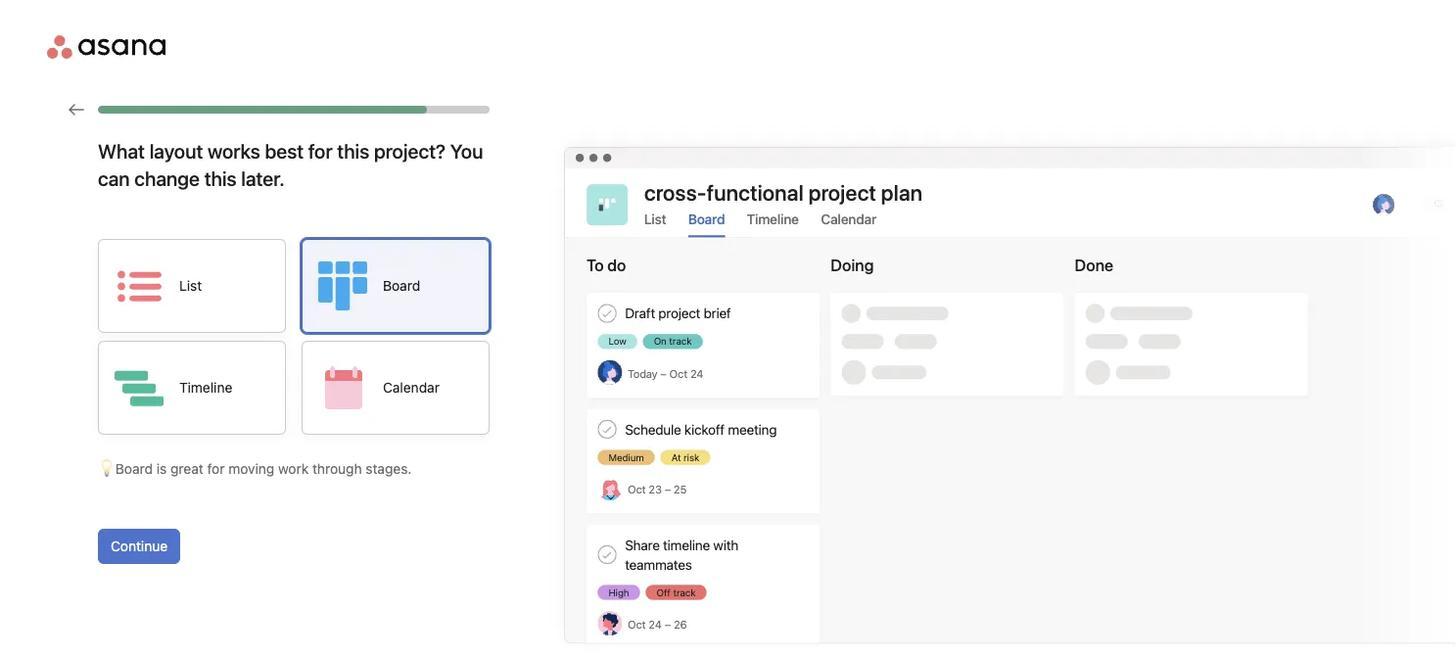 Task type: locate. For each thing, give the bounding box(es) containing it.
track
[[669, 336, 692, 347], [673, 587, 696, 598]]

1 vertical spatial board
[[383, 278, 420, 294]]

oct 24 – 26
[[628, 618, 687, 631]]

24 down on track
[[691, 367, 704, 380]]

1 horizontal spatial 24
[[691, 367, 704, 380]]

24 left the 26
[[649, 618, 662, 631]]

go back image
[[69, 102, 84, 118]]

through
[[312, 461, 362, 477]]

for for great
[[207, 461, 225, 477]]

calendar
[[821, 211, 877, 227], [383, 380, 440, 396]]

0 vertical spatial for
[[308, 139, 333, 162]]

0 horizontal spatial 24
[[649, 618, 662, 631]]

1 horizontal spatial calendar
[[821, 211, 877, 227]]

1 vertical spatial calendar
[[383, 380, 440, 396]]

today
[[628, 367, 658, 380]]

timeline up great
[[179, 380, 232, 396]]

1 vertical spatial oct
[[628, 483, 646, 496]]

medium
[[609, 452, 644, 463]]

1 horizontal spatial list
[[644, 211, 667, 227]]

track right off at the bottom left of the page
[[673, 587, 696, 598]]

0 horizontal spatial timeline
[[179, 380, 232, 396]]

for left this
[[308, 139, 333, 162]]

best
[[265, 139, 304, 162]]

for
[[308, 139, 333, 162], [207, 461, 225, 477]]

can
[[98, 167, 130, 190]]

for inside what layout works best for this project? you can change this later.
[[308, 139, 333, 162]]

–
[[661, 367, 667, 380], [665, 483, 671, 496], [665, 618, 671, 631]]

share
[[625, 537, 660, 553]]

oct left 23
[[628, 483, 646, 496]]

at risk
[[672, 452, 700, 463]]

track right on
[[669, 336, 692, 347]]

1 vertical spatial track
[[673, 587, 696, 598]]

for for best
[[308, 139, 333, 162]]

1 vertical spatial for
[[207, 461, 225, 477]]

– for share
[[665, 618, 671, 631]]

on track
[[654, 336, 692, 347]]

24
[[691, 367, 704, 380], [649, 618, 662, 631]]

2 vertical spatial –
[[665, 618, 671, 631]]

continue
[[111, 538, 168, 554]]

great
[[170, 461, 203, 477]]

oct for share
[[628, 618, 646, 631]]

moving
[[228, 461, 275, 477]]

on
[[654, 336, 667, 347]]

timeline
[[747, 211, 799, 227], [179, 380, 232, 396]]

draft
[[625, 305, 655, 321]]

what layout works best for this project? you can change this later.
[[98, 139, 483, 190]]

list
[[644, 211, 667, 227], [179, 278, 202, 294]]

schedule kickoff meeting
[[625, 421, 777, 437]]

– left "25"
[[665, 483, 671, 496]]

– left the 26
[[665, 618, 671, 631]]

board
[[689, 211, 725, 227], [383, 278, 420, 294], [115, 461, 153, 477]]

oct down on track
[[670, 367, 688, 380]]

asana image
[[47, 35, 166, 59]]

0 vertical spatial timeline
[[747, 211, 799, 227]]

stages.
[[366, 461, 412, 477]]

23
[[649, 483, 662, 496]]

1 horizontal spatial timeline
[[747, 211, 799, 227]]

2 horizontal spatial board
[[689, 211, 725, 227]]

0 vertical spatial board
[[689, 211, 725, 227]]

0 horizontal spatial for
[[207, 461, 225, 477]]

1 vertical spatial list
[[179, 278, 202, 294]]

continue button
[[98, 529, 180, 564]]

0 vertical spatial list
[[644, 211, 667, 227]]

– right today
[[661, 367, 667, 380]]

1 horizontal spatial for
[[308, 139, 333, 162]]

💡 board is great for moving work through stages.
[[98, 461, 412, 477]]

project?
[[374, 139, 446, 162]]

0 horizontal spatial board
[[115, 461, 153, 477]]

0 vertical spatial track
[[669, 336, 692, 347]]

boardmulticoloricon image
[[599, 197, 616, 213]]

2 vertical spatial oct
[[628, 618, 646, 631]]

1 vertical spatial 24
[[649, 618, 662, 631]]

timeline down cross-functional project plan
[[747, 211, 799, 227]]

0 horizontal spatial calendar
[[383, 380, 440, 396]]

this
[[337, 139, 369, 162]]

share timeline with teammates
[[625, 537, 739, 572]]

oct down high at the bottom left of page
[[628, 618, 646, 631]]

at
[[672, 452, 681, 463]]

project plan
[[809, 180, 923, 206]]

2 vertical spatial board
[[115, 461, 153, 477]]

calendar up stages.
[[383, 380, 440, 396]]

teammates
[[625, 556, 692, 572]]

calendar down project plan
[[821, 211, 877, 227]]

for right great
[[207, 461, 225, 477]]

1 horizontal spatial board
[[383, 278, 420, 294]]

1 vertical spatial –
[[665, 483, 671, 496]]

oct
[[670, 367, 688, 380], [628, 483, 646, 496], [628, 618, 646, 631]]

high
[[609, 587, 629, 598]]

off track
[[657, 587, 696, 598]]



Task type: describe. For each thing, give the bounding box(es) containing it.
what
[[98, 139, 145, 162]]

is
[[156, 461, 167, 477]]

25
[[674, 483, 687, 496]]

to do
[[587, 256, 626, 275]]

kickoff
[[685, 421, 725, 437]]

off
[[657, 587, 671, 598]]

0 vertical spatial –
[[661, 367, 667, 380]]

done
[[1075, 256, 1114, 275]]

timeline
[[663, 537, 710, 553]]

today – oct 24
[[628, 367, 704, 380]]

work
[[278, 461, 309, 477]]

draft project brief
[[625, 305, 731, 321]]

project
[[659, 305, 701, 321]]

risk
[[684, 452, 700, 463]]

layout
[[149, 139, 203, 162]]

1 vertical spatial timeline
[[179, 380, 232, 396]]

0 vertical spatial 24
[[691, 367, 704, 380]]

track for timeline
[[673, 587, 696, 598]]

schedule
[[625, 421, 681, 437]]

doing
[[831, 256, 874, 275]]

meeting
[[728, 421, 777, 437]]

0 vertical spatial oct
[[670, 367, 688, 380]]

works
[[208, 139, 260, 162]]

track for project
[[669, 336, 692, 347]]

low
[[609, 336, 627, 347]]

with
[[714, 537, 739, 553]]

– for schedule
[[665, 483, 671, 496]]

brief
[[704, 305, 731, 321]]

26
[[674, 618, 687, 631]]

you
[[450, 139, 483, 162]]

functional
[[707, 180, 804, 206]]

0 horizontal spatial list
[[179, 278, 202, 294]]

cross-functional project plan
[[644, 180, 923, 206]]

💡
[[98, 461, 112, 477]]

cross-
[[644, 180, 707, 206]]

this later.
[[204, 167, 285, 190]]

oct 23 – 25
[[628, 483, 687, 496]]

change
[[134, 167, 200, 190]]

0 vertical spatial calendar
[[821, 211, 877, 227]]

oct for schedule
[[628, 483, 646, 496]]



Task type: vqa. For each thing, say whether or not it's contained in the screenshot.


